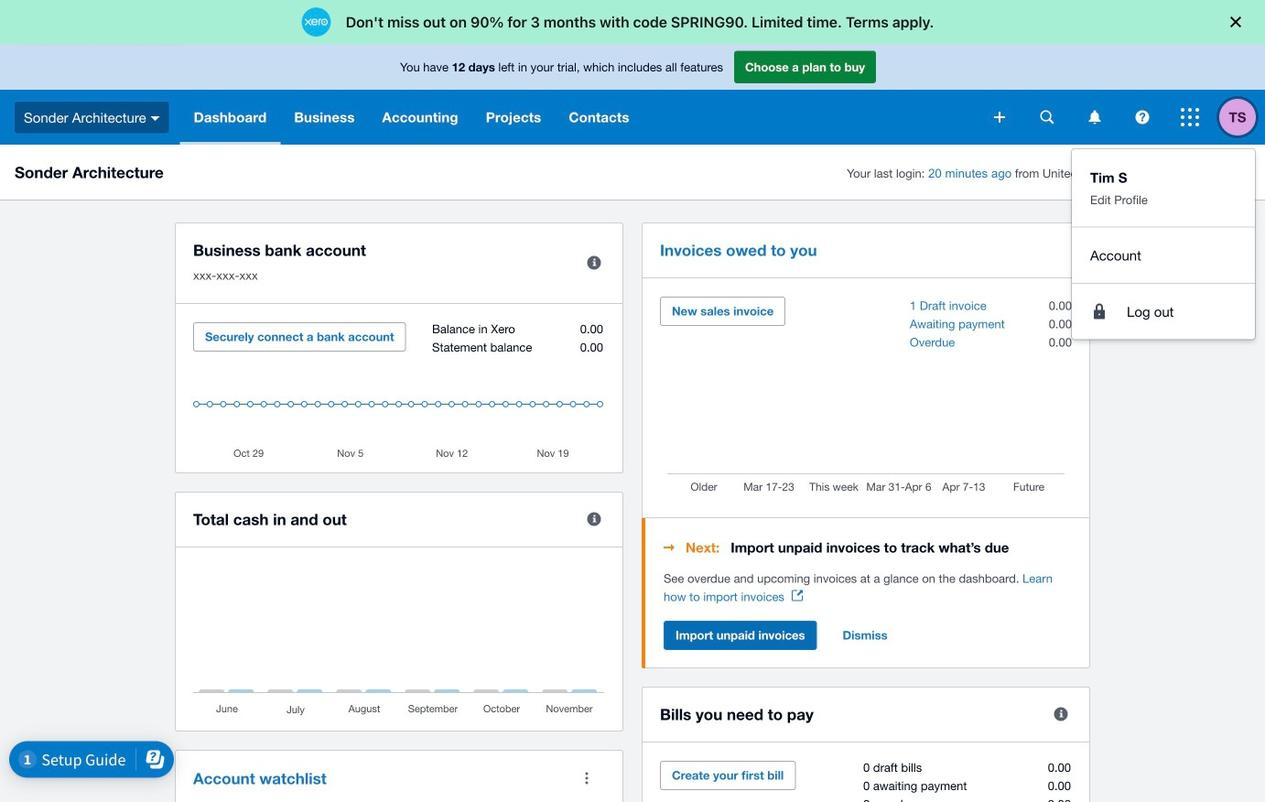 Task type: describe. For each thing, give the bounding box(es) containing it.
empty state bank feed widget with a tooltip explaining the feature. includes a 'securely connect a bank account' button and a data-less flat line graph marking four weekly dates, indicating future account balance tracking. image
[[193, 322, 605, 459]]

0 horizontal spatial svg image
[[1089, 110, 1101, 124]]

opens in a new tab image
[[792, 590, 803, 601]]



Task type: vqa. For each thing, say whether or not it's contained in the screenshot.
Date Paid
no



Task type: locate. For each thing, give the bounding box(es) containing it.
dialog
[[0, 0, 1266, 44]]

group
[[1072, 149, 1256, 339]]

empty state of the bills widget with a 'create your first bill' button and an unpopulated column graph. image
[[660, 761, 1072, 802]]

1 horizontal spatial svg image
[[1181, 108, 1200, 126]]

svg image
[[1181, 108, 1200, 126], [1089, 110, 1101, 124]]

banner
[[0, 44, 1266, 339]]

list box
[[1072, 149, 1256, 339]]

heading
[[664, 537, 1072, 559]]

accounts watchlist options image
[[569, 760, 605, 797]]

empty state widget for the total cash in and out feature, displaying a column graph summarising bank transaction data as total money in versus total money out across all connected bank accounts, enabling a visual comparison of the two amounts. image
[[193, 566, 605, 717]]

panel body document
[[664, 570, 1072, 606], [664, 570, 1072, 606]]

svg image
[[1041, 110, 1055, 124], [1136, 110, 1150, 124], [995, 112, 1006, 123], [151, 116, 160, 121]]



